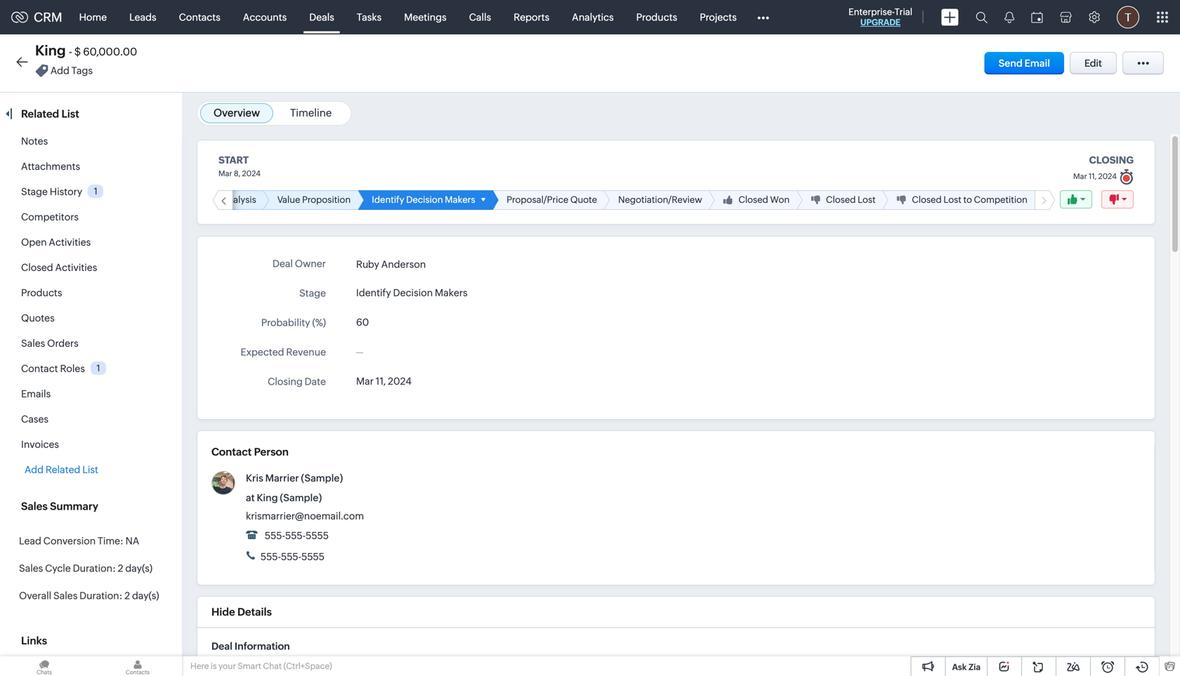 Task type: describe. For each thing, give the bounding box(es) containing it.
0 vertical spatial king
[[35, 43, 66, 59]]

send
[[999, 58, 1023, 69]]

day(s) for overall sales duration: 2 day(s)
[[132, 591, 159, 602]]

0 vertical spatial related
[[21, 108, 59, 120]]

timeline link
[[290, 107, 332, 119]]

contact roles link
[[21, 363, 85, 375]]

stage history
[[21, 186, 82, 197]]

at
[[246, 493, 255, 504]]

notes
[[21, 136, 48, 147]]

edit button
[[1070, 52, 1117, 74]]

1 vertical spatial decision
[[393, 287, 433, 299]]

ruby
[[356, 259, 379, 270]]

kris
[[246, 473, 263, 484]]

1 vertical spatial list
[[82, 464, 98, 476]]

na
[[126, 536, 140, 547]]

sales orders link
[[21, 338, 79, 349]]

1 horizontal spatial mar
[[356, 376, 374, 387]]

chat
[[263, 662, 282, 671]]

closing date
[[268, 376, 326, 388]]

closed activities link
[[21, 262, 97, 273]]

closed for closed lost
[[826, 195, 856, 205]]

0 vertical spatial makers
[[445, 195, 475, 205]]

accounts link
[[232, 0, 298, 34]]

(sample) for at king (sample)
[[280, 493, 322, 504]]

2024 for start
[[242, 169, 261, 178]]

competitors link
[[21, 212, 79, 223]]

contact for contact roles
[[21, 363, 58, 375]]

home link
[[68, 0, 118, 34]]

1 vertical spatial makers
[[435, 287, 468, 299]]

chats image
[[0, 657, 89, 677]]

add tags
[[50, 65, 93, 76]]

1 vertical spatial 555-555-5555
[[259, 552, 325, 563]]

reports link
[[503, 0, 561, 34]]

cycle
[[45, 563, 71, 574]]

deal owner
[[273, 258, 326, 269]]

closed for closed activities
[[21, 262, 53, 273]]

home
[[79, 12, 107, 23]]

edit
[[1085, 58, 1103, 69]]

enterprise-
[[849, 7, 895, 17]]

here
[[190, 662, 209, 671]]

is
[[211, 662, 217, 671]]

$
[[74, 46, 81, 58]]

value
[[277, 195, 300, 205]]

contacts
[[179, 12, 221, 23]]

lead conversion time: na
[[19, 536, 140, 547]]

mar for start
[[219, 169, 232, 178]]

0 horizontal spatial list
[[61, 108, 79, 120]]

sales for sales summary
[[21, 501, 48, 513]]

king - $ 60,000.00
[[35, 43, 137, 59]]

accounts
[[243, 12, 287, 23]]

history
[[50, 186, 82, 197]]

notes link
[[21, 136, 48, 147]]

open activities
[[21, 237, 91, 248]]

leads
[[129, 12, 156, 23]]

2 for overall sales duration:
[[125, 591, 130, 602]]

calendar image
[[1032, 12, 1044, 23]]

details
[[238, 606, 272, 619]]

signals element
[[996, 0, 1023, 34]]

information
[[235, 641, 290, 652]]

duration: for sales cycle duration:
[[73, 563, 116, 574]]

time:
[[98, 536, 124, 547]]

activities for open activities
[[49, 237, 91, 248]]

tags
[[71, 65, 93, 76]]

roles
[[60, 363, 85, 375]]

(%)
[[312, 317, 326, 329]]

search image
[[976, 11, 988, 23]]

summary
[[50, 501, 98, 513]]

closed lost to competition
[[912, 195, 1028, 205]]

meetings
[[404, 12, 447, 23]]

day(s) for sales cycle duration: 2 day(s)
[[125, 563, 152, 574]]

ask zia
[[953, 663, 981, 673]]

2 for sales cycle duration:
[[118, 563, 123, 574]]

add related list
[[25, 464, 98, 476]]

enterprise-trial upgrade
[[849, 7, 913, 27]]

create menu element
[[933, 0, 968, 34]]

signals image
[[1005, 11, 1015, 23]]

0 vertical spatial 555-555-5555
[[263, 531, 329, 542]]

quote
[[571, 195, 597, 205]]

deal for deal information
[[212, 641, 232, 652]]

sales orders
[[21, 338, 79, 349]]

deal for deal owner
[[273, 258, 293, 269]]

sales summary
[[21, 501, 98, 513]]

search element
[[968, 0, 996, 34]]

send email button
[[985, 52, 1065, 74]]

links
[[21, 635, 47, 648]]

profile element
[[1109, 0, 1148, 34]]

stage for stage history
[[21, 186, 48, 197]]

proposal/price
[[507, 195, 569, 205]]

lost for closed lost
[[858, 195, 876, 205]]

contacts image
[[93, 657, 182, 677]]

probability
[[261, 317, 310, 329]]

attachments link
[[21, 161, 80, 172]]

calls link
[[458, 0, 503, 34]]

1 for contact roles
[[96, 363, 100, 374]]

analysis
[[222, 195, 256, 205]]

add for add tags
[[50, 65, 69, 76]]

projects link
[[689, 0, 748, 34]]

closed won
[[739, 195, 790, 205]]

create menu image
[[942, 9, 959, 26]]

stage history link
[[21, 186, 82, 197]]

sales down cycle
[[53, 591, 78, 602]]

emails link
[[21, 389, 51, 400]]

1 horizontal spatial king
[[257, 493, 278, 504]]

hide
[[212, 606, 235, 619]]

needs
[[193, 195, 220, 205]]

contact roles
[[21, 363, 85, 375]]

orders
[[47, 338, 79, 349]]

lost for closed lost to competition
[[944, 195, 962, 205]]

krismarrier@noemail.com link
[[246, 511, 364, 522]]

analytics
[[572, 12, 614, 23]]

add for add related list
[[25, 464, 44, 476]]

competition
[[974, 195, 1028, 205]]

tasks
[[357, 12, 382, 23]]

1 for stage history
[[94, 186, 98, 197]]

mar 11, 2024
[[356, 376, 412, 387]]

sales cycle duration: 2 day(s)
[[19, 563, 152, 574]]

start mar 8, 2024
[[219, 155, 261, 178]]

profile image
[[1117, 6, 1140, 28]]

1 vertical spatial related
[[46, 464, 80, 476]]

krismarrier@noemail.com
[[246, 511, 364, 522]]

(ctrl+space)
[[284, 662, 332, 671]]

-
[[69, 46, 72, 58]]

11, inside closing mar 11, 2024
[[1089, 172, 1097, 181]]

closed for closed lost to competition
[[912, 195, 942, 205]]

open
[[21, 237, 47, 248]]



Task type: locate. For each thing, give the bounding box(es) containing it.
contact for contact person
[[212, 446, 252, 459]]

owner
[[295, 258, 326, 269]]

2 lost from the left
[[944, 195, 962, 205]]

revenue
[[286, 347, 326, 358]]

1 vertical spatial 5555
[[302, 552, 325, 563]]

0 vertical spatial duration:
[[73, 563, 116, 574]]

1 vertical spatial add
[[25, 464, 44, 476]]

11,
[[1089, 172, 1097, 181], [376, 376, 386, 387]]

(sample)
[[301, 473, 343, 484], [280, 493, 322, 504]]

sales for sales orders
[[21, 338, 45, 349]]

0 horizontal spatial contact
[[21, 363, 58, 375]]

duration: for overall sales duration:
[[80, 591, 123, 602]]

0 horizontal spatial mar
[[219, 169, 232, 178]]

0 vertical spatial identify
[[372, 195, 404, 205]]

5555
[[306, 531, 329, 542], [302, 552, 325, 563]]

upgrade
[[861, 18, 901, 27]]

0 horizontal spatial stage
[[21, 186, 48, 197]]

1 horizontal spatial products link
[[625, 0, 689, 34]]

mar
[[219, 169, 232, 178], [1074, 172, 1088, 181], [356, 376, 374, 387]]

overview
[[214, 107, 260, 119]]

stage down owner on the top left of page
[[299, 288, 326, 299]]

0 horizontal spatial deal
[[212, 641, 232, 652]]

tasks link
[[346, 0, 393, 34]]

1 vertical spatial 2
[[125, 591, 130, 602]]

cases link
[[21, 414, 48, 425]]

Other Modules field
[[748, 6, 779, 28]]

related up notes
[[21, 108, 59, 120]]

closing
[[1090, 155, 1134, 166]]

to
[[964, 195, 973, 205]]

1 vertical spatial day(s)
[[132, 591, 159, 602]]

ask
[[953, 663, 967, 673]]

555-555-5555 down krismarrier@noemail.com
[[263, 531, 329, 542]]

day(s)
[[125, 563, 152, 574], [132, 591, 159, 602]]

sales left cycle
[[19, 563, 43, 574]]

products
[[637, 12, 678, 23], [21, 287, 62, 299]]

activities down open activities at the left top of the page
[[55, 262, 97, 273]]

1 horizontal spatial 2024
[[388, 376, 412, 387]]

invoices
[[21, 439, 59, 450]]

11, right date
[[376, 376, 386, 387]]

0 vertical spatial decision
[[406, 195, 443, 205]]

0 vertical spatial (sample)
[[301, 473, 343, 484]]

identify right proposition at left top
[[372, 195, 404, 205]]

identify decision makers down anderson
[[356, 287, 468, 299]]

smart
[[238, 662, 261, 671]]

lead
[[19, 536, 41, 547]]

1 horizontal spatial 11,
[[1089, 172, 1097, 181]]

(sample) up the king (sample) link
[[301, 473, 343, 484]]

1 vertical spatial identify
[[356, 287, 391, 299]]

closed down open
[[21, 262, 53, 273]]

deal left owner on the top left of page
[[273, 258, 293, 269]]

duration:
[[73, 563, 116, 574], [80, 591, 123, 602]]

needs analysis
[[193, 195, 256, 205]]

mar inside closing mar 11, 2024
[[1074, 172, 1088, 181]]

list down add tags
[[61, 108, 79, 120]]

2024 for closing
[[1099, 172, 1117, 181]]

1 vertical spatial duration:
[[80, 591, 123, 602]]

identify
[[372, 195, 404, 205], [356, 287, 391, 299]]

duration: down "sales cycle duration: 2 day(s)"
[[80, 591, 123, 602]]

0 horizontal spatial 2
[[118, 563, 123, 574]]

1 vertical spatial 11,
[[376, 376, 386, 387]]

logo image
[[11, 12, 28, 23]]

products up quotes link
[[21, 287, 62, 299]]

1 vertical spatial identify decision makers
[[356, 287, 468, 299]]

0 vertical spatial stage
[[21, 186, 48, 197]]

timeline
[[290, 107, 332, 119]]

0 vertical spatial contact
[[21, 363, 58, 375]]

king
[[35, 43, 66, 59], [257, 493, 278, 504]]

deal up your
[[212, 641, 232, 652]]

closed activities
[[21, 262, 97, 273]]

0 vertical spatial list
[[61, 108, 79, 120]]

zia
[[969, 663, 981, 673]]

related list
[[21, 108, 82, 120]]

0 vertical spatial 11,
[[1089, 172, 1097, 181]]

activities up closed activities link
[[49, 237, 91, 248]]

0 horizontal spatial products link
[[21, 287, 62, 299]]

list
[[61, 108, 79, 120], [82, 464, 98, 476]]

0 horizontal spatial lost
[[858, 195, 876, 205]]

hide details
[[212, 606, 272, 619]]

60
[[356, 317, 369, 328]]

deals
[[309, 12, 334, 23]]

1 horizontal spatial contact
[[212, 446, 252, 459]]

at king (sample)
[[246, 493, 322, 504]]

0 vertical spatial 1
[[94, 186, 98, 197]]

0 horizontal spatial add
[[25, 464, 44, 476]]

add down the invoices "link"
[[25, 464, 44, 476]]

duration: up 'overall sales duration: 2 day(s)'
[[73, 563, 116, 574]]

1 vertical spatial 1
[[96, 363, 100, 374]]

start
[[219, 155, 249, 166]]

0 vertical spatial activities
[[49, 237, 91, 248]]

closed for closed won
[[739, 195, 769, 205]]

analytics link
[[561, 0, 625, 34]]

overview link
[[214, 107, 260, 119]]

mar inside the start mar 8, 2024
[[219, 169, 232, 178]]

hide details link
[[212, 606, 272, 619]]

activities
[[49, 237, 91, 248], [55, 262, 97, 273]]

0 horizontal spatial king
[[35, 43, 66, 59]]

contact up kris
[[212, 446, 252, 459]]

cases
[[21, 414, 48, 425]]

products link up quotes link
[[21, 287, 62, 299]]

0 vertical spatial identify decision makers
[[372, 195, 475, 205]]

trial
[[895, 7, 913, 17]]

(sample) up krismarrier@noemail.com link
[[280, 493, 322, 504]]

0 vertical spatial add
[[50, 65, 69, 76]]

2
[[118, 563, 123, 574], [125, 591, 130, 602]]

11, down closing on the right
[[1089, 172, 1097, 181]]

conversion
[[43, 536, 96, 547]]

sales down quotes link
[[21, 338, 45, 349]]

quotes
[[21, 313, 55, 324]]

(sample) for kris marrier (sample)
[[301, 473, 343, 484]]

negotiation/review
[[618, 195, 703, 205]]

closed left 'won'
[[739, 195, 769, 205]]

1 vertical spatial activities
[[55, 262, 97, 273]]

activities for closed activities
[[55, 262, 97, 273]]

makers
[[445, 195, 475, 205], [435, 287, 468, 299]]

1 horizontal spatial add
[[50, 65, 69, 76]]

2024 inside closing mar 11, 2024
[[1099, 172, 1117, 181]]

1 vertical spatial stage
[[299, 288, 326, 299]]

overall sales duration: 2 day(s)
[[19, 591, 159, 602]]

2 horizontal spatial mar
[[1074, 172, 1088, 181]]

2 down "sales cycle duration: 2 day(s)"
[[125, 591, 130, 602]]

king right at
[[257, 493, 278, 504]]

expected
[[241, 347, 284, 358]]

proposition
[[302, 195, 351, 205]]

contact up emails on the left bottom of page
[[21, 363, 58, 375]]

closed lost
[[826, 195, 876, 205]]

1 lost from the left
[[858, 195, 876, 205]]

0 vertical spatial products
[[637, 12, 678, 23]]

deal information
[[212, 641, 290, 652]]

0 vertical spatial deal
[[273, 258, 293, 269]]

deals link
[[298, 0, 346, 34]]

projects
[[700, 12, 737, 23]]

expected revenue
[[241, 347, 326, 358]]

send email
[[999, 58, 1051, 69]]

attachments
[[21, 161, 80, 172]]

0 horizontal spatial 2024
[[242, 169, 261, 178]]

identify decision makers up anderson
[[372, 195, 475, 205]]

1 right history
[[94, 186, 98, 197]]

1 right roles
[[96, 363, 100, 374]]

closing
[[268, 376, 303, 388]]

2024 inside the start mar 8, 2024
[[242, 169, 261, 178]]

identify decision makers
[[372, 195, 475, 205], [356, 287, 468, 299]]

king left -
[[35, 43, 66, 59]]

closed right 'won'
[[826, 195, 856, 205]]

1 vertical spatial contact
[[212, 446, 252, 459]]

1 horizontal spatial stage
[[299, 288, 326, 299]]

lost
[[858, 195, 876, 205], [944, 195, 962, 205]]

invoices link
[[21, 439, 59, 450]]

proposal/price quote
[[507, 195, 597, 205]]

list up the summary
[[82, 464, 98, 476]]

stage for stage
[[299, 288, 326, 299]]

marrier
[[265, 473, 299, 484]]

1 horizontal spatial list
[[82, 464, 98, 476]]

decision down anderson
[[393, 287, 433, 299]]

crm
[[34, 10, 62, 24]]

mar for closing
[[1074, 172, 1088, 181]]

1 horizontal spatial lost
[[944, 195, 962, 205]]

0 vertical spatial day(s)
[[125, 563, 152, 574]]

products link left the projects
[[625, 0, 689, 34]]

1
[[94, 186, 98, 197], [96, 363, 100, 374]]

1 vertical spatial products link
[[21, 287, 62, 299]]

1 horizontal spatial deal
[[273, 258, 293, 269]]

1 vertical spatial deal
[[212, 641, 232, 652]]

0 vertical spatial 5555
[[306, 531, 329, 542]]

555-555-5555
[[263, 531, 329, 542], [259, 552, 325, 563]]

sales for sales cycle duration: 2 day(s)
[[19, 563, 43, 574]]

related down the invoices
[[46, 464, 80, 476]]

1 horizontal spatial 2
[[125, 591, 130, 602]]

2 down time:
[[118, 563, 123, 574]]

add down -
[[50, 65, 69, 76]]

sales up the lead
[[21, 501, 48, 513]]

products left projects link
[[637, 12, 678, 23]]

0 horizontal spatial products
[[21, 287, 62, 299]]

0 vertical spatial 2
[[118, 563, 123, 574]]

calls
[[469, 12, 491, 23]]

identify down ruby
[[356, 287, 391, 299]]

60,000.00
[[83, 46, 137, 58]]

stage
[[21, 186, 48, 197], [299, 288, 326, 299]]

0 vertical spatial products link
[[625, 0, 689, 34]]

0 horizontal spatial 11,
[[376, 376, 386, 387]]

closed left to
[[912, 195, 942, 205]]

your
[[219, 662, 236, 671]]

8,
[[234, 169, 241, 178]]

555-555-5555 down krismarrier@noemail.com link
[[259, 552, 325, 563]]

decision up anderson
[[406, 195, 443, 205]]

1 vertical spatial (sample)
[[280, 493, 322, 504]]

stage up competitors
[[21, 186, 48, 197]]

1 vertical spatial king
[[257, 493, 278, 504]]

1 vertical spatial products
[[21, 287, 62, 299]]

2 horizontal spatial 2024
[[1099, 172, 1117, 181]]

kris marrier (sample)
[[246, 473, 343, 484]]

person
[[254, 446, 289, 459]]

contacts link
[[168, 0, 232, 34]]

1 horizontal spatial products
[[637, 12, 678, 23]]



Task type: vqa. For each thing, say whether or not it's contained in the screenshot.


